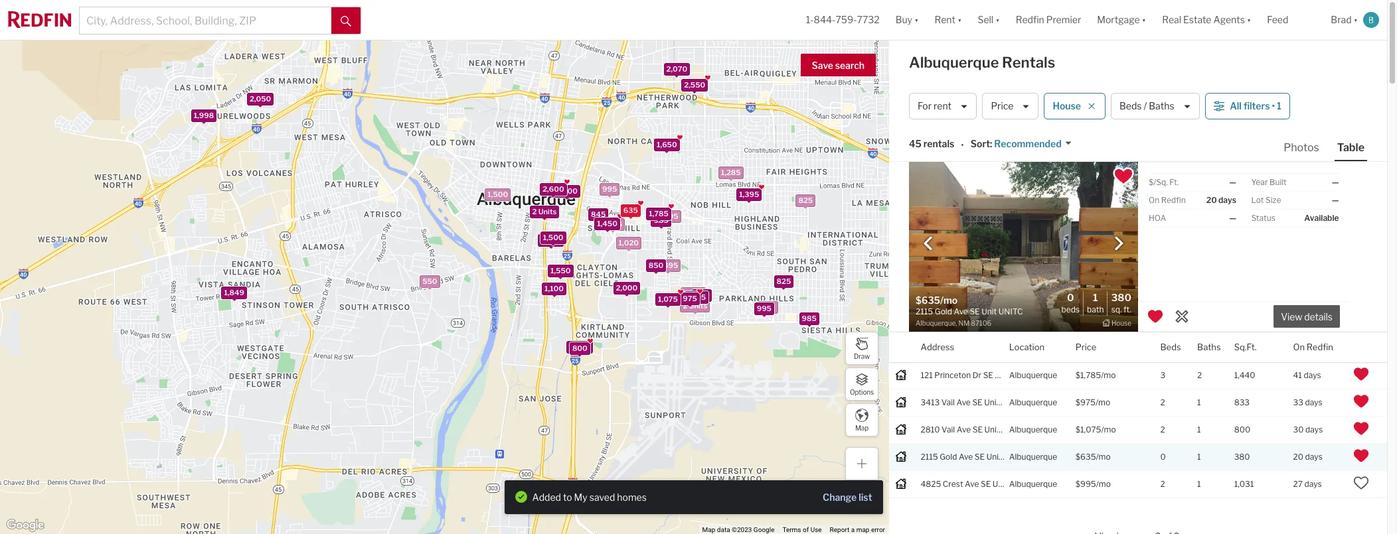 Task type: vqa. For each thing, say whether or not it's contained in the screenshot.


Task type: locate. For each thing, give the bounding box(es) containing it.
0 horizontal spatial beds
[[1062, 305, 1080, 315]]

0 horizontal spatial on
[[1149, 195, 1160, 205]]

1,500 up 1,550
[[543, 233, 563, 242]]

1 horizontal spatial 825
[[798, 196, 813, 205]]

days for 800
[[1306, 425, 1323, 435]]

crest
[[943, 479, 963, 489]]

1 horizontal spatial on redfin
[[1293, 342, 1333, 352]]

0 vertical spatial price button
[[983, 93, 1039, 120]]

days right 27
[[1305, 479, 1322, 489]]

0 vertical spatial beds
[[1120, 101, 1142, 112]]

address button
[[921, 333, 954, 363]]

0 horizontal spatial 380
[[1111, 292, 1132, 304]]

• right filters
[[1272, 101, 1275, 112]]

0 vertical spatial on
[[1149, 195, 1160, 205]]

sq.
[[1112, 305, 1122, 315]]

0 horizontal spatial price button
[[983, 93, 1039, 120]]

0 horizontal spatial 2 units
[[532, 207, 556, 216]]

se left 4
[[981, 479, 991, 489]]

— down table button
[[1332, 177, 1339, 187]]

beds left "bath"
[[1062, 305, 1080, 315]]

▾ right buy
[[915, 14, 919, 25]]

photos button
[[1281, 141, 1335, 160]]

buy
[[896, 14, 913, 25]]

1 horizontal spatial 2,550
[[684, 80, 705, 89]]

800 inside map region
[[572, 344, 587, 353]]

unfavorite this home image right 30 days
[[1354, 421, 1370, 437]]

2 ▾ from the left
[[958, 14, 962, 25]]

0 horizontal spatial baths
[[1149, 101, 1175, 112]]

unit left 01
[[984, 398, 1000, 408]]

1 horizontal spatial 20 days
[[1293, 452, 1323, 462]]

price button
[[983, 93, 1039, 120], [1076, 333, 1097, 363]]

1 vertical spatial vail
[[942, 425, 955, 435]]

0 horizontal spatial 0
[[1067, 292, 1074, 304]]

2 horizontal spatial redfin
[[1307, 342, 1333, 352]]

2
[[532, 207, 537, 216], [683, 302, 687, 311], [1198, 370, 1202, 380], [1161, 398, 1165, 408], [1161, 425, 1165, 435], [1161, 479, 1165, 489]]

0 vertical spatial map
[[855, 424, 869, 432]]

0 inside 0 beds
[[1067, 292, 1074, 304]]

unit left unitc
[[987, 452, 1002, 462]]

1 vertical spatial 825
[[776, 277, 791, 286]]

1
[[1277, 101, 1282, 112], [1093, 292, 1098, 304], [1198, 398, 1201, 408], [1198, 425, 1201, 435], [1198, 452, 1201, 462], [1198, 479, 1201, 489]]

• for 45 rentals •
[[961, 139, 964, 151]]

0 horizontal spatial 985
[[653, 216, 668, 225]]

985
[[653, 216, 668, 225], [802, 314, 816, 323]]

1 horizontal spatial 1,500
[[543, 233, 563, 242]]

redfin down the details
[[1307, 342, 1333, 352]]

0 vertical spatial 2 units
[[532, 207, 556, 216]]

1 vertical spatial beds
[[1062, 305, 1080, 315]]

price button up the $1,785
[[1076, 333, 1097, 363]]

0 vertical spatial 2,550
[[684, 80, 705, 89]]

/mo up $1,075 /mo
[[1096, 398, 1111, 408]]

380 up "sq."
[[1111, 292, 1132, 304]]

1 horizontal spatial •
[[1272, 101, 1275, 112]]

• left sort
[[961, 139, 964, 151]]

/mo down $1,075 /mo
[[1096, 452, 1111, 462]]

heading
[[916, 294, 1024, 329]]

0 horizontal spatial ft.
[[1124, 305, 1132, 315]]

0 vertical spatial 380
[[1111, 292, 1132, 304]]

850
[[648, 261, 663, 270]]

1 horizontal spatial 2 units
[[683, 302, 707, 311]]

1 vertical spatial price
[[1076, 342, 1097, 352]]

rentals
[[924, 138, 955, 150]]

1 horizontal spatial 1,395
[[739, 190, 759, 200]]

sell ▾
[[978, 14, 1000, 25]]

se down dr
[[973, 398, 983, 408]]

▾ for mortgage ▾
[[1142, 14, 1146, 25]]

mortgage ▾ button
[[1089, 0, 1154, 40]]

4 ▾ from the left
[[1142, 14, 1146, 25]]

brad ▾
[[1331, 14, 1358, 25]]

redfin premier button
[[1008, 0, 1089, 40]]

baths right /
[[1149, 101, 1175, 112]]

bath
[[1087, 305, 1104, 315]]

800
[[572, 344, 587, 353], [1234, 425, 1251, 435]]

table
[[1337, 141, 1365, 154]]

1,395 up the 1,075 at the left bottom
[[658, 261, 678, 270]]

buy ▾ button
[[896, 0, 919, 40]]

/mo up $975 /mo
[[1101, 370, 1116, 380]]

section
[[504, 481, 883, 515]]

20 days down 30 days
[[1293, 452, 1323, 462]]

beds up 3
[[1161, 342, 1181, 352]]

ft. right $/sq.
[[1170, 177, 1179, 187]]

albuquerque down "121princeto"
[[1009, 398, 1057, 408]]

45 rentals •
[[909, 138, 964, 151]]

— for size
[[1332, 195, 1339, 205]]

rent ▾
[[935, 14, 962, 25]]

redfin left premier
[[1016, 14, 1045, 25]]

0 vertical spatial unfavorite this home image
[[1354, 366, 1370, 382]]

price up the $1,785
[[1076, 342, 1097, 352]]

unfavorite this home image
[[1354, 366, 1370, 382], [1354, 448, 1370, 464]]

details
[[1304, 312, 1333, 323]]

1 horizontal spatial 985
[[802, 314, 816, 323]]

0 vertical spatial baths
[[1149, 101, 1175, 112]]

unita
[[1002, 425, 1026, 435]]

on redfin down $/sq. ft.
[[1149, 195, 1186, 205]]

options button
[[845, 368, 879, 401]]

estate
[[1184, 14, 1212, 25]]

/mo for $1,075
[[1101, 425, 1116, 435]]

on redfin button
[[1293, 333, 1333, 363]]

0 horizontal spatial 1,395
[[658, 261, 678, 270]]

— for ft.
[[1229, 177, 1237, 187]]

/mo down $635 /mo
[[1096, 479, 1111, 489]]

1,395 down 1,285
[[739, 190, 759, 200]]

save search button
[[801, 54, 876, 76]]

3413
[[921, 398, 940, 408]]

0 vertical spatial 1,500
[[487, 190, 508, 199]]

change list
[[823, 492, 872, 503]]

0 horizontal spatial 800
[[572, 344, 587, 353]]

1 vertical spatial ft.
[[1124, 305, 1132, 315]]

1 horizontal spatial map
[[855, 424, 869, 432]]

unit for unita
[[985, 425, 1000, 435]]

— up available on the top right of page
[[1332, 195, 1339, 205]]

map data ©2023 google
[[702, 527, 775, 534]]

draw button
[[845, 332, 879, 365]]

— left year
[[1229, 177, 1237, 187]]

1 vertical spatial 20
[[1293, 452, 1304, 462]]

• for all filters • 1
[[1272, 101, 1275, 112]]

unit left "unita" at bottom right
[[985, 425, 1000, 435]]

▾ right the mortgage
[[1142, 14, 1146, 25]]

map left data
[[702, 527, 716, 534]]

unfavorite this home image for 41 days
[[1354, 366, 1370, 382]]

$/sq.
[[1149, 177, 1168, 187]]

▾ right sell
[[996, 14, 1000, 25]]

$1,785 /mo
[[1076, 370, 1116, 380]]

albuquerque down unitc
[[1009, 479, 1057, 489]]

5 ▾ from the left
[[1247, 14, 1251, 25]]

1 horizontal spatial price button
[[1076, 333, 1097, 363]]

unit right dr
[[995, 370, 1010, 380]]

©2023
[[732, 527, 752, 534]]

beds for the beds button
[[1161, 342, 1181, 352]]

0 horizontal spatial 20
[[1206, 195, 1217, 205]]

beds inside button
[[1120, 101, 1142, 112]]

table button
[[1335, 141, 1367, 161]]

photo of 2115 gold ave se unit unitc, albuquerque, nm 87106 image
[[909, 162, 1138, 332]]

$975 /mo
[[1076, 398, 1111, 408]]

ave up 2810 vail ave se unit unita
[[957, 398, 971, 408]]

albuquerque up unitc
[[1009, 425, 1057, 435]]

feed
[[1267, 14, 1289, 25]]

se up 2115 gold ave se unit unitc
[[973, 425, 983, 435]]

lot
[[1252, 195, 1264, 205]]

unit for 4
[[993, 479, 1008, 489]]

1 horizontal spatial 800
[[1234, 425, 1251, 435]]

▾ for rent ▾
[[958, 14, 962, 25]]

1 vertical spatial unfavorite this home image
[[1354, 448, 1370, 464]]

princeton
[[935, 370, 971, 380]]

1,100
[[544, 284, 564, 293]]

1,500 left 2,600
[[487, 190, 508, 199]]

ave up 2115 gold ave se unit unitc
[[957, 425, 971, 435]]

albuquerque
[[909, 54, 999, 71], [1009, 370, 1057, 380], [1009, 398, 1057, 408], [1009, 425, 1057, 435], [1009, 452, 1057, 462], [1009, 479, 1057, 489]]

0 vertical spatial vail
[[942, 398, 955, 408]]

1 vertical spatial on
[[1293, 342, 1305, 352]]

0 horizontal spatial map
[[702, 527, 716, 534]]

—
[[1229, 177, 1237, 187], [1332, 177, 1339, 187], [1332, 195, 1339, 205], [1229, 213, 1237, 223]]

1 horizontal spatial on
[[1293, 342, 1305, 352]]

1 horizontal spatial ft.
[[1170, 177, 1179, 187]]

baths button
[[1198, 333, 1221, 363]]

1 horizontal spatial price
[[1076, 342, 1097, 352]]

0 vertical spatial units
[[538, 207, 556, 216]]

unfavorite this home image right the 41 days
[[1354, 366, 1370, 382]]

1 vertical spatial unfavorite this home image
[[1354, 394, 1370, 410]]

2 units down 2,600
[[532, 207, 556, 216]]

0 horizontal spatial 1,500
[[487, 190, 508, 199]]

map for map data ©2023 google
[[702, 527, 716, 534]]

rent
[[935, 14, 956, 25]]

rent
[[934, 101, 952, 112]]

ave right gold
[[959, 452, 973, 462]]

1 horizontal spatial 0
[[1161, 452, 1166, 462]]

0 vertical spatial •
[[1272, 101, 1275, 112]]

1 horizontal spatial 380
[[1234, 452, 1250, 462]]

3 ▾ from the left
[[996, 14, 1000, 25]]

price up :
[[991, 101, 1014, 112]]

albuquerque down "unita" at bottom right
[[1009, 452, 1057, 462]]

20 down 30
[[1293, 452, 1304, 462]]

se down 2810 vail ave se unit unita
[[975, 452, 985, 462]]

ft.
[[1170, 177, 1179, 187], [1124, 305, 1132, 315]]

1 horizontal spatial beds
[[1120, 101, 1142, 112]]

on up 41
[[1293, 342, 1305, 352]]

to
[[563, 492, 572, 503]]

▾ right "rent"
[[958, 14, 962, 25]]

house button
[[1044, 93, 1106, 120]]

0 vertical spatial 20
[[1206, 195, 1217, 205]]

2115 gold ave se unit unitc
[[921, 452, 1028, 462]]

0 horizontal spatial redfin
[[1016, 14, 1045, 25]]

2810 vail ave se unit unita
[[921, 425, 1026, 435]]

1,185
[[603, 220, 622, 229]]

/mo up $635 /mo
[[1101, 425, 1116, 435]]

baths inside button
[[1149, 101, 1175, 112]]

unfavorite this home image
[[1148, 309, 1164, 325], [1354, 394, 1370, 410], [1354, 421, 1370, 437]]

hoa
[[1149, 213, 1166, 223]]

se for 121princeto
[[983, 370, 993, 380]]

unfavorite this home image for 833
[[1354, 394, 1370, 410]]

• inside 'button'
[[1272, 101, 1275, 112]]

3413 vail ave se unit 01 albuquerque
[[921, 398, 1057, 408]]

▾ right "brad"
[[1354, 14, 1358, 25]]

1 vertical spatial 1,500
[[543, 233, 563, 242]]

1 horizontal spatial redfin
[[1161, 195, 1186, 205]]

0 vertical spatial unfavorite this home image
[[1148, 309, 1164, 325]]

▾ for sell ▾
[[996, 14, 1000, 25]]

1 vertical spatial 2,550
[[569, 343, 590, 352]]

sell
[[978, 14, 994, 25]]

0 vertical spatial 800
[[572, 344, 587, 353]]

all filters • 1 button
[[1206, 93, 1290, 120]]

825
[[798, 196, 813, 205], [776, 277, 791, 286]]

on redfin up the 41 days
[[1293, 342, 1333, 352]]

rentals
[[1002, 54, 1056, 71]]

550
[[422, 277, 437, 286]]

unfavorite this home image left x-out this home icon
[[1148, 309, 1164, 325]]

2 horizontal spatial beds
[[1161, 342, 1181, 352]]

map
[[855, 424, 869, 432], [702, 527, 716, 534]]

1 vertical spatial map
[[702, 527, 716, 534]]

1 vertical spatial 20 days
[[1293, 452, 1323, 462]]

1 vertical spatial on redfin
[[1293, 342, 1333, 352]]

2 units down 970
[[683, 302, 707, 311]]

days right 33
[[1305, 398, 1323, 408]]

1 horizontal spatial 995
[[757, 304, 771, 314]]

size
[[1266, 195, 1281, 205]]

$/sq. ft.
[[1149, 177, 1179, 187]]

vail right '3413'
[[942, 398, 955, 408]]

days right 41
[[1304, 370, 1321, 380]]

2 vertical spatial unfavorite this home image
[[1354, 421, 1370, 437]]

ave right 'crest'
[[965, 479, 979, 489]]

1 ▾ from the left
[[915, 14, 919, 25]]

0 vertical spatial 20 days
[[1206, 195, 1237, 205]]

days for 833
[[1305, 398, 1323, 408]]

0 vertical spatial 0
[[1067, 292, 1074, 304]]

4825
[[921, 479, 941, 489]]

2 unfavorite this home image from the top
[[1354, 448, 1370, 464]]

1 horizontal spatial units
[[689, 302, 707, 311]]

380 up 1,031
[[1234, 452, 1250, 462]]

redfin down $/sq. ft.
[[1161, 195, 1186, 205]]

0 vertical spatial ft.
[[1170, 177, 1179, 187]]

on up hoa
[[1149, 195, 1160, 205]]

sell ▾ button
[[970, 0, 1008, 40]]

change list button
[[823, 491, 872, 504]]

4825 crest ave se unit 4 albuquerque
[[921, 479, 1057, 489]]

google image
[[3, 517, 47, 535]]

1 vertical spatial •
[[961, 139, 964, 151]]

1,395
[[739, 190, 759, 200], [658, 261, 678, 270]]

ft. right "sq."
[[1124, 305, 1132, 315]]

rent ▾ button
[[927, 0, 970, 40]]

$635
[[1076, 452, 1096, 462]]

se right dr
[[983, 370, 993, 380]]

unfavorite this home image right 33 days
[[1354, 394, 1370, 410]]

1 vertical spatial redfin
[[1161, 195, 1186, 205]]

units down 970
[[689, 302, 707, 311]]

redfin premier
[[1016, 14, 1081, 25]]

1 vertical spatial baths
[[1198, 342, 1221, 352]]

625
[[652, 209, 666, 218]]

beds left /
[[1120, 101, 1142, 112]]

• inside 45 rentals •
[[961, 139, 964, 151]]

▾ inside 'dropdown button'
[[1247, 14, 1251, 25]]

121princeto
[[1012, 370, 1065, 380]]

for rent button
[[909, 93, 977, 120]]

— for built
[[1332, 177, 1339, 187]]

0 vertical spatial redfin
[[1016, 14, 1045, 25]]

1 vertical spatial price button
[[1076, 333, 1097, 363]]

1 vertical spatial 985
[[802, 314, 816, 323]]

1 vertical spatial 380
[[1234, 452, 1250, 462]]

albuquerque down location 'button'
[[1009, 370, 1057, 380]]

se for 01
[[973, 398, 983, 408]]

vail right 2810
[[942, 425, 955, 435]]

1 unfavorite this home image from the top
[[1354, 366, 1370, 382]]

1 vertical spatial 0
[[1161, 452, 1166, 462]]

0 vertical spatial 825
[[798, 196, 813, 205]]

20 left lot
[[1206, 195, 1217, 205]]

380 for 380
[[1234, 452, 1250, 462]]

▾ for buy ▾
[[915, 14, 919, 25]]

7732
[[857, 14, 880, 25]]

2 vertical spatial redfin
[[1307, 342, 1333, 352]]

▾ right agents
[[1247, 14, 1251, 25]]

41 days
[[1293, 370, 1321, 380]]

vail for 3413
[[942, 398, 955, 408]]

baths left 'sq.ft.'
[[1198, 342, 1221, 352]]

sq.ft. button
[[1234, 333, 1257, 363]]

map down 'options'
[[855, 424, 869, 432]]

beds
[[1120, 101, 1142, 112], [1062, 305, 1080, 315], [1161, 342, 1181, 352]]

20 days left lot
[[1206, 195, 1237, 205]]

unit left 4
[[993, 479, 1008, 489]]

0 horizontal spatial •
[[961, 139, 964, 151]]

map inside button
[[855, 424, 869, 432]]

/mo for $995
[[1096, 479, 1111, 489]]

days right 30
[[1306, 425, 1323, 435]]

unfavorite this home image up favorite this home icon
[[1354, 448, 1370, 464]]

price button up 'recommended'
[[983, 93, 1039, 120]]

0 vertical spatial price
[[991, 101, 1014, 112]]

favorite button checkbox
[[1112, 165, 1135, 188]]

0 beds
[[1062, 292, 1080, 315]]

view
[[1281, 312, 1303, 323]]

units down 2,600
[[538, 207, 556, 216]]

0 horizontal spatial units
[[538, 207, 556, 216]]

report a map error link
[[830, 527, 885, 534]]

days down 30 days
[[1305, 452, 1323, 462]]

/mo for $635
[[1096, 452, 1111, 462]]

1 for 1,031
[[1198, 479, 1201, 489]]

6 ▾ from the left
[[1354, 14, 1358, 25]]

redfin inside 'button'
[[1307, 342, 1333, 352]]

draw
[[854, 352, 870, 360]]

1 vertical spatial 995
[[757, 304, 771, 314]]

se for 4
[[981, 479, 991, 489]]



Task type: describe. For each thing, give the bounding box(es) containing it.
/mo for $975
[[1096, 398, 1111, 408]]

unfavorite this home image for 800
[[1354, 421, 1370, 437]]

year
[[1252, 177, 1268, 187]]

121 princeton dr se unit 121princeto
[[921, 370, 1065, 380]]

submit search image
[[341, 16, 351, 26]]

1,020
[[618, 238, 639, 248]]

dr
[[973, 370, 982, 380]]

all
[[1230, 101, 1242, 112]]

1-844-759-7732 link
[[806, 14, 880, 25]]

1,450
[[597, 219, 617, 229]]

favorite button image
[[1112, 165, 1135, 188]]

4
[[1010, 479, 1015, 489]]

real
[[1162, 14, 1182, 25]]

map for map
[[855, 424, 869, 432]]

save search
[[812, 60, 865, 71]]

year built
[[1252, 177, 1287, 187]]

days for 1,031
[[1305, 479, 1322, 489]]

unitc
[[1004, 452, 1028, 462]]

1,095
[[683, 289, 703, 298]]

1 for 800
[[1198, 425, 1201, 435]]

27 days
[[1293, 479, 1322, 489]]

1-
[[806, 14, 814, 25]]

01
[[1001, 398, 1011, 408]]

gold
[[940, 452, 957, 462]]

redfin inside button
[[1016, 14, 1045, 25]]

built
[[1270, 177, 1287, 187]]

1 inside all filters • 1 'button'
[[1277, 101, 1282, 112]]

homes
[[617, 492, 647, 503]]

buy ▾ button
[[888, 0, 927, 40]]

844-
[[814, 14, 836, 25]]

report
[[830, 527, 850, 534]]

beds for beds / baths
[[1120, 101, 1142, 112]]

1 inside '1 bath'
[[1093, 292, 1098, 304]]

0 horizontal spatial 20 days
[[1206, 195, 1237, 205]]

ave for 2115
[[959, 452, 973, 462]]

user photo image
[[1363, 12, 1379, 28]]

2,400
[[556, 187, 577, 196]]

unit for 01
[[984, 398, 1000, 408]]

0 horizontal spatial price
[[991, 101, 1014, 112]]

mortgage ▾
[[1097, 14, 1146, 25]]

save
[[812, 60, 833, 71]]

se for unita
[[973, 425, 983, 435]]

view details link
[[1274, 304, 1340, 328]]

0 horizontal spatial 825
[[776, 277, 791, 286]]

— left status
[[1229, 213, 1237, 223]]

for rent
[[918, 101, 952, 112]]

beds / baths button
[[1111, 93, 1200, 120]]

0 horizontal spatial 2,550
[[569, 343, 590, 352]]

lot size
[[1252, 195, 1281, 205]]

1 for 833
[[1198, 398, 1201, 408]]

ave for 3413
[[957, 398, 971, 408]]

0 vertical spatial 995
[[602, 185, 617, 194]]

previous button image
[[922, 237, 935, 250]]

view details button
[[1274, 306, 1340, 328]]

1,000
[[540, 236, 561, 245]]

x-out this home image
[[1174, 309, 1190, 325]]

/mo for $1,785
[[1101, 370, 1116, 380]]

30 days
[[1293, 425, 1323, 435]]

mortgage
[[1097, 14, 1140, 25]]

$995
[[1076, 479, 1096, 489]]

2810
[[921, 425, 940, 435]]

albuquerque down rent ▾ button
[[909, 54, 999, 71]]

added to my saved homes
[[532, 492, 647, 503]]

2,050
[[249, 94, 271, 104]]

ave for 2810
[[957, 425, 971, 435]]

map
[[857, 527, 870, 534]]

sell ▾ button
[[978, 0, 1000, 40]]

terms of use
[[783, 527, 822, 534]]

1 vertical spatial units
[[689, 302, 707, 311]]

on inside on redfin 'button'
[[1293, 342, 1305, 352]]

759-
[[836, 14, 857, 25]]

house
[[1053, 101, 1081, 112]]

unit for 121princeto
[[995, 370, 1010, 380]]

27
[[1293, 479, 1303, 489]]

saved
[[590, 492, 615, 503]]

sq.ft.
[[1234, 342, 1257, 352]]

380 sq. ft.
[[1111, 292, 1132, 315]]

833
[[1234, 398, 1250, 408]]

1 vertical spatial 2 units
[[683, 302, 707, 311]]

my
[[574, 492, 588, 503]]

33 days
[[1293, 398, 1323, 408]]

use
[[811, 527, 822, 534]]

$1,075
[[1076, 425, 1101, 435]]

41
[[1293, 370, 1302, 380]]

available
[[1305, 213, 1339, 223]]

▾ for brad ▾
[[1354, 14, 1358, 25]]

1 horizontal spatial 20
[[1293, 452, 1304, 462]]

search
[[835, 60, 865, 71]]

options
[[850, 388, 874, 396]]

days for 380
[[1305, 452, 1323, 462]]

sort :
[[971, 138, 992, 150]]

map region
[[0, 0, 1017, 535]]

days left lot
[[1219, 195, 1237, 205]]

change
[[823, 492, 857, 503]]

favorite this home image
[[1354, 475, 1370, 491]]

0 horizontal spatial on redfin
[[1149, 195, 1186, 205]]

1 bath
[[1087, 292, 1104, 315]]

1,075
[[658, 295, 678, 304]]

1,595
[[658, 212, 678, 221]]

section containing added to my saved homes
[[504, 481, 883, 515]]

se for unitc
[[975, 452, 985, 462]]

filters
[[1244, 101, 1270, 112]]

:
[[990, 138, 992, 150]]

list
[[859, 492, 872, 503]]

1 horizontal spatial baths
[[1198, 342, 1221, 352]]

mortgage ▾ button
[[1097, 0, 1146, 40]]

remove house image
[[1088, 102, 1096, 110]]

0 vertical spatial 985
[[653, 216, 668, 225]]

1 vertical spatial 1,395
[[658, 261, 678, 270]]

45
[[909, 138, 922, 150]]

ave for 4825
[[965, 479, 979, 489]]

of
[[803, 527, 809, 534]]

1 for 380
[[1198, 452, 1201, 462]]

albuquerque rentals
[[909, 54, 1056, 71]]

next button image
[[1112, 237, 1126, 250]]

ft. inside 380 sq. ft.
[[1124, 305, 1132, 315]]

vail for 2810
[[942, 425, 955, 435]]

0 for 0 beds
[[1067, 292, 1074, 304]]

unit for unitc
[[987, 452, 1002, 462]]

City, Address, School, Building, ZIP search field
[[80, 7, 331, 34]]

380 for 380 sq. ft.
[[1111, 292, 1132, 304]]

1-844-759-7732
[[806, 14, 880, 25]]

1,849
[[224, 288, 244, 298]]

location
[[1009, 342, 1045, 352]]

$635 /mo
[[1076, 452, 1111, 462]]

0 vertical spatial 1,395
[[739, 190, 759, 200]]

/
[[1144, 101, 1147, 112]]

recommended button
[[992, 138, 1072, 151]]

0 for 0
[[1161, 452, 1166, 462]]

845
[[591, 210, 606, 219]]

1,031
[[1234, 479, 1254, 489]]

970
[[695, 291, 709, 300]]

1 vertical spatial 800
[[1234, 425, 1251, 435]]

unfavorite this home image for 20 days
[[1354, 448, 1370, 464]]

days for 1,440
[[1304, 370, 1321, 380]]

for
[[918, 101, 932, 112]]

all filters • 1
[[1230, 101, 1282, 112]]



